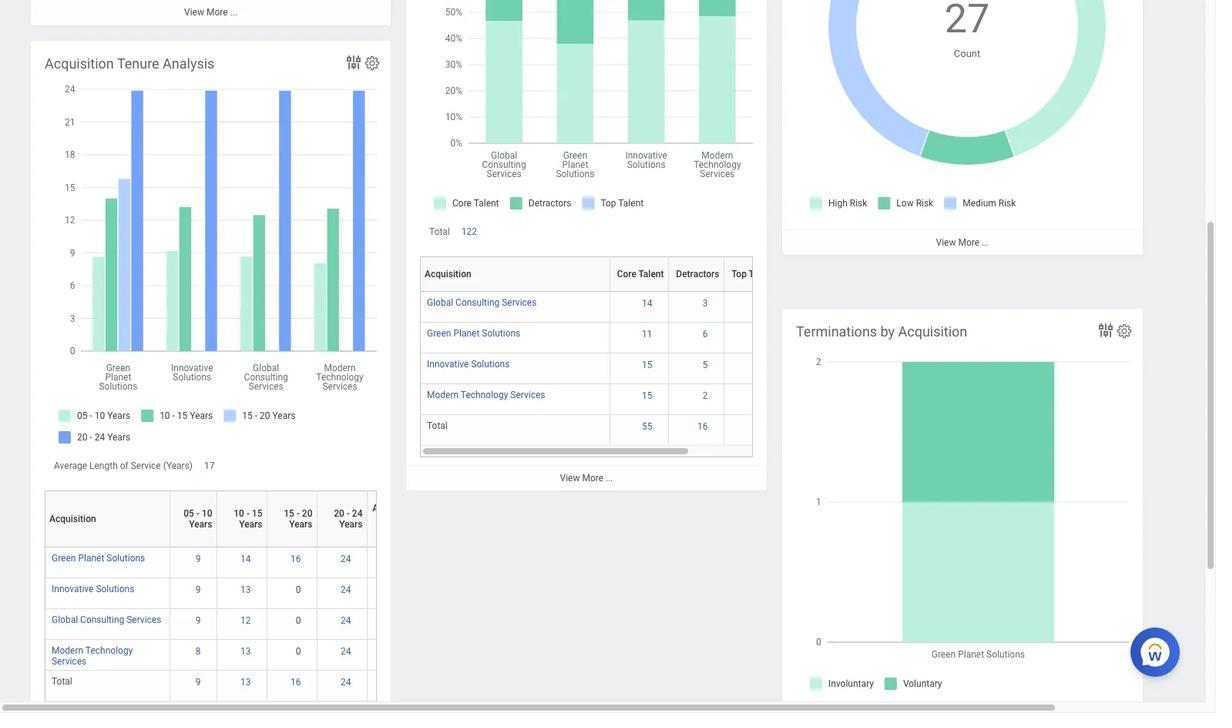 Task type: describe. For each thing, give the bounding box(es) containing it.
years for 15
[[239, 520, 263, 531]]

0 horizontal spatial length
[[89, 461, 118, 472]]

0 button for innovative solutions
[[296, 585, 303, 597]]

innovative for 15
[[427, 359, 469, 370]]

innovative solutions link for 9
[[52, 581, 134, 595]]

top talent button
[[728, 269, 774, 280]]

11
[[642, 329, 653, 340]]

20 - 24 years button
[[321, 491, 373, 548]]

0 for innovative solutions
[[296, 585, 301, 596]]

6
[[703, 329, 708, 340]]

top talent image for 2
[[730, 390, 772, 403]]

view more ... link for acquisition high potentials retention risk element
[[783, 230, 1143, 255]]

by
[[881, 324, 895, 340]]

years for 24
[[339, 520, 363, 531]]

of inside average length of service (years)
[[396, 514, 404, 525]]

3 13 from the top
[[241, 678, 251, 689]]

terminations
[[796, 324, 877, 340]]

10 inside the 10 - 15 years
[[234, 509, 244, 520]]

configure acquisition tenure analysis image
[[364, 55, 381, 72]]

0 horizontal spatial view more ...
[[184, 7, 237, 18]]

acquisition button for solutions
[[49, 492, 175, 548]]

24 button for global consulting services
[[341, 615, 353, 628]]

13 button for technology
[[241, 646, 253, 659]]

- for 15
[[247, 509, 250, 520]]

acquisition tenure analysis element
[[31, 41, 453, 714]]

24 for modern technology services
[[341, 647, 351, 658]]

more for acquisition high potentials retention risk element
[[959, 238, 980, 248]]

top talent image for 3
[[730, 298, 772, 310]]

14 inside acquisition talent health 'element'
[[642, 299, 653, 309]]

green for 11
[[427, 329, 451, 339]]

8 button
[[196, 646, 203, 659]]

15 - 20 years
[[284, 509, 313, 531]]

analysis
[[163, 56, 215, 72]]

122
[[462, 227, 477, 238]]

10 - 15 years
[[234, 509, 263, 531]]

years for 20
[[289, 520, 313, 531]]

global consulting services for 9
[[52, 615, 161, 626]]

innovative solutions for 9
[[52, 585, 134, 595]]

16 button for 14
[[291, 554, 303, 566]]

more for acquisition talent health 'element'
[[582, 474, 604, 484]]

12
[[241, 616, 251, 627]]

0 vertical spatial 16 button
[[698, 421, 710, 434]]

average length of service (years) image for modern technology services
[[374, 646, 435, 659]]

green planet solutions for 9
[[52, 554, 145, 565]]

20 inside 15 - 20 years
[[302, 509, 313, 520]]

0 horizontal spatial of
[[120, 461, 129, 472]]

(years) inside average length of service (years)
[[407, 525, 437, 536]]

green planet solutions link for 11
[[427, 326, 521, 339]]

- for 24
[[347, 509, 350, 520]]

0 button for global consulting services
[[296, 615, 303, 628]]

top talent image for 6
[[730, 329, 772, 341]]

average inside average length of service (years)
[[372, 504, 406, 514]]

top
[[732, 269, 747, 280]]

consulting for 9
[[80, 615, 124, 626]]

6 button
[[703, 329, 710, 341]]

... for acquisition talent health 'element''s view more ... link
[[606, 474, 613, 484]]

terminations by acquisition element
[[783, 309, 1143, 714]]

10 - 15 years button
[[221, 491, 273, 548]]

0 vertical spatial average
[[54, 461, 87, 472]]

15 button for 2
[[642, 390, 655, 403]]

9 button for innovative solutions
[[196, 585, 203, 597]]

services for 15
[[511, 390, 545, 401]]

- for 20
[[297, 509, 300, 520]]

0 for modern technology services
[[296, 647, 301, 658]]

13 button for solutions
[[241, 585, 253, 597]]

05 - 10 years
[[184, 509, 212, 531]]

05 - 10 years button
[[174, 491, 222, 548]]

24 button for modern technology services
[[341, 646, 353, 659]]

innovative for 9
[[52, 585, 94, 595]]

top talent image for 16
[[730, 421, 772, 434]]

5 average length of service (years) image from the top
[[374, 677, 435, 689]]

55 button
[[642, 421, 655, 434]]

total for 55
[[427, 421, 448, 432]]

terminations by acquisition
[[796, 324, 968, 340]]

modern for innovative
[[427, 390, 459, 401]]

green planet solutions for 11
[[427, 329, 521, 339]]

green planet solutions link for 9
[[52, 551, 145, 565]]

consulting for 14
[[456, 298, 500, 309]]

top talent
[[732, 269, 774, 280]]

detractors button
[[673, 257, 730, 292]]

global consulting services link for 9
[[52, 612, 161, 626]]

0 vertical spatial service
[[131, 461, 161, 472]]

3 button
[[703, 298, 710, 310]]

modern technology services for solutions
[[427, 390, 545, 401]]

15 up 55 at right bottom
[[642, 391, 653, 402]]

0 vertical spatial average length of service (years)
[[54, 461, 193, 472]]

core
[[617, 269, 637, 280]]

view for view more ... link to the left
[[184, 7, 204, 18]]

8
[[196, 647, 201, 658]]

10 inside 05 - 10 years
[[202, 509, 212, 520]]

acquisition talent health element
[[406, 0, 828, 491]]

modern technology services link for solutions
[[427, 387, 545, 401]]

... for view more ... link related to acquisition high potentials retention risk element
[[982, 238, 989, 248]]

15 inside 15 - 20 years
[[284, 509, 294, 520]]

5 button
[[703, 359, 710, 372]]

24 for global consulting services
[[341, 616, 351, 627]]

0 for global consulting services
[[296, 616, 301, 627]]

24 button for innovative solutions
[[341, 585, 353, 597]]

9 button for green planet solutions
[[196, 554, 203, 566]]

length inside button
[[409, 504, 437, 514]]



Task type: locate. For each thing, give the bounding box(es) containing it.
17 button
[[204, 460, 217, 473]]

innovative solutions inside acquisition talent health 'element'
[[427, 359, 510, 370]]

1 20 from the left
[[302, 509, 313, 520]]

1 vertical spatial green planet solutions
[[52, 554, 145, 565]]

modern inside acquisition talent health 'element'
[[427, 390, 459, 401]]

acquisition
[[45, 56, 114, 72], [425, 269, 472, 280], [899, 324, 968, 340], [49, 514, 96, 525]]

15 - 20 years button
[[271, 491, 323, 548]]

technology inside acquisition tenure analysis element
[[85, 646, 133, 657]]

core talent
[[617, 269, 664, 280]]

2 0 from the top
[[296, 616, 301, 627]]

1 vertical spatial modern
[[52, 646, 83, 657]]

- right 05
[[197, 509, 200, 520]]

9 for green planet solutions
[[196, 555, 201, 565]]

1 13 from the top
[[241, 585, 251, 596]]

1 horizontal spatial modern technology services
[[427, 390, 545, 401]]

... inside acquisition high potentials retention risk element
[[982, 238, 989, 248]]

20 - 24 years
[[334, 509, 363, 531]]

view more ...
[[184, 7, 237, 18], [936, 238, 989, 248], [560, 474, 613, 484]]

average
[[54, 461, 87, 472], [372, 504, 406, 514]]

2 vertical spatial view
[[560, 474, 580, 484]]

modern
[[427, 390, 459, 401], [52, 646, 83, 657]]

services
[[502, 298, 537, 309], [511, 390, 545, 401], [127, 615, 161, 626], [52, 657, 87, 668]]

modern technology services link for consulting
[[52, 643, 133, 668]]

(years)
[[163, 461, 193, 472], [407, 525, 437, 536]]

0 horizontal spatial technology
[[85, 646, 133, 657]]

15 left "15 - 20 years" button on the left bottom of page
[[252, 509, 263, 520]]

1 vertical spatial green
[[52, 554, 76, 565]]

service right 20 - 24 years on the bottom of page
[[406, 514, 437, 525]]

- inside 15 - 20 years
[[297, 509, 300, 520]]

2 10 from the left
[[234, 509, 244, 520]]

1 horizontal spatial of
[[396, 514, 404, 525]]

0 horizontal spatial modern technology services
[[52, 646, 133, 668]]

20 right 15 - 20 years
[[334, 509, 345, 520]]

total element inside acquisition tenure analysis element
[[52, 674, 72, 688]]

configure terminations by acquisition image
[[1116, 323, 1133, 340]]

15 button
[[642, 359, 655, 372], [642, 390, 655, 403]]

view more ... inside acquisition high potentials retention risk element
[[936, 238, 989, 248]]

global
[[427, 298, 453, 309], [52, 615, 78, 626]]

technology inside acquisition talent health 'element'
[[461, 390, 508, 401]]

modern for global
[[52, 646, 83, 657]]

1 vertical spatial consulting
[[80, 615, 124, 626]]

...
[[230, 7, 237, 18], [982, 238, 989, 248], [606, 474, 613, 484]]

green for 9
[[52, 554, 76, 565]]

services for 8
[[52, 657, 87, 668]]

0 horizontal spatial global consulting services link
[[52, 612, 161, 626]]

(years) right 20 - 24 years on the bottom of page
[[407, 525, 437, 536]]

2 15 button from the top
[[642, 390, 655, 403]]

global consulting services inside acquisition tenure analysis element
[[52, 615, 161, 626]]

planet for 11
[[454, 329, 480, 339]]

3 24 button from the top
[[341, 615, 353, 628]]

consulting
[[456, 298, 500, 309], [80, 615, 124, 626]]

1 vertical spatial innovative
[[52, 585, 94, 595]]

1 horizontal spatial ...
[[606, 474, 613, 484]]

14 button down the 10 - 15 years
[[241, 554, 253, 566]]

global consulting services link
[[427, 295, 537, 309], [52, 612, 161, 626]]

planet inside acquisition tenure analysis element
[[78, 554, 104, 565]]

(years) left 17
[[163, 461, 193, 472]]

0 vertical spatial 0
[[296, 585, 301, 596]]

total for 122
[[429, 227, 450, 238]]

- left "15 - 20 years" button on the left bottom of page
[[247, 509, 250, 520]]

modern technology services inside acquisition tenure analysis element
[[52, 646, 133, 668]]

3 top talent image from the top
[[730, 359, 772, 372]]

total
[[429, 227, 450, 238], [427, 421, 448, 432], [52, 677, 72, 688]]

2 vertical spatial more
[[582, 474, 604, 484]]

global consulting services inside acquisition talent health 'element'
[[427, 298, 537, 309]]

innovative inside acquisition talent health 'element'
[[427, 359, 469, 370]]

15 inside the 10 - 15 years
[[252, 509, 263, 520]]

modern technology services link
[[427, 387, 545, 401], [52, 643, 133, 668]]

years for 10
[[189, 520, 212, 531]]

0 horizontal spatial global
[[52, 615, 78, 626]]

1 vertical spatial green planet solutions link
[[52, 551, 145, 565]]

green planet solutions link
[[427, 326, 521, 339], [52, 551, 145, 565]]

1 vertical spatial 0
[[296, 616, 301, 627]]

12 button
[[241, 615, 253, 628]]

modern technology services inside acquisition talent health 'element'
[[427, 390, 545, 401]]

modern technology services for consulting
[[52, 646, 133, 668]]

global consulting services
[[427, 298, 537, 309], [52, 615, 161, 626]]

technology for solutions
[[461, 390, 508, 401]]

0 horizontal spatial total element
[[52, 674, 72, 688]]

4 9 button from the top
[[196, 677, 203, 689]]

average length of service (years) button
[[371, 504, 437, 536]]

configure and view chart data image for analysis
[[345, 53, 363, 72]]

acquisition high potentials retention risk element
[[783, 0, 1143, 255]]

15 right the 10 - 15 years
[[284, 509, 294, 520]]

1 vertical spatial 0 button
[[296, 615, 303, 628]]

1 vertical spatial (years)
[[407, 525, 437, 536]]

average length of service (years) image
[[374, 554, 435, 566], [374, 585, 435, 597], [374, 615, 435, 628], [374, 646, 435, 659], [374, 677, 435, 689]]

1 horizontal spatial modern technology services link
[[427, 387, 545, 401]]

1 0 from the top
[[296, 585, 301, 596]]

9
[[196, 555, 201, 565], [196, 585, 201, 596], [196, 616, 201, 627], [196, 678, 201, 689]]

acquisition tenure analysis
[[45, 56, 215, 72]]

3 9 from the top
[[196, 616, 201, 627]]

15 button for 5
[[642, 359, 655, 372]]

24 for innovative solutions
[[341, 585, 351, 596]]

2 vertical spatial total
[[52, 677, 72, 688]]

1 horizontal spatial 14 button
[[642, 298, 655, 310]]

1 vertical spatial innovative solutions link
[[52, 581, 134, 595]]

talent
[[639, 269, 664, 280], [749, 269, 774, 280]]

0 vertical spatial view more ... link
[[31, 0, 391, 25]]

1 horizontal spatial innovative solutions link
[[427, 356, 510, 370]]

acquisition inside terminations by acquisition element
[[899, 324, 968, 340]]

services for 9
[[127, 615, 161, 626]]

5 24 button from the top
[[341, 677, 353, 689]]

1 horizontal spatial global consulting services link
[[427, 295, 537, 309]]

1 vertical spatial view
[[936, 238, 956, 248]]

1 horizontal spatial modern
[[427, 390, 459, 401]]

2 average length of service (years) image from the top
[[374, 585, 435, 597]]

years inside 20 - 24 years
[[339, 520, 363, 531]]

years inside 15 - 20 years
[[289, 520, 313, 531]]

0 vertical spatial total
[[429, 227, 450, 238]]

view for view more ... link related to acquisition high potentials retention risk element
[[936, 238, 956, 248]]

1 years from the left
[[189, 520, 212, 531]]

15 button down 11 button
[[642, 359, 655, 372]]

1 horizontal spatial average length of service (years)
[[372, 504, 437, 536]]

16 for 14
[[291, 555, 301, 565]]

15 down 11 button
[[642, 360, 653, 371]]

1 horizontal spatial planet
[[454, 329, 480, 339]]

total inside acquisition tenure analysis element
[[52, 677, 72, 688]]

length
[[89, 461, 118, 472], [409, 504, 437, 514]]

services inside modern technology services
[[52, 657, 87, 668]]

9 for innovative solutions
[[196, 585, 201, 596]]

- inside the 10 - 15 years
[[247, 509, 250, 520]]

detractors
[[676, 269, 720, 280]]

0 horizontal spatial 14 button
[[241, 554, 253, 566]]

average length of service (years) image for innovative solutions
[[374, 585, 435, 597]]

0 vertical spatial modern technology services
[[427, 390, 545, 401]]

14 button inside acquisition tenure analysis element
[[241, 554, 253, 566]]

24
[[352, 509, 363, 520], [341, 555, 351, 565], [341, 585, 351, 596], [341, 616, 351, 627], [341, 647, 351, 658], [341, 678, 351, 689]]

2 9 from the top
[[196, 585, 201, 596]]

planet inside acquisition talent health 'element'
[[454, 329, 480, 339]]

total element inside acquisition talent health 'element'
[[427, 418, 448, 432]]

green planet solutions inside acquisition talent health 'element'
[[427, 329, 521, 339]]

acquisition button for services
[[425, 258, 616, 292]]

17
[[204, 461, 215, 472]]

1 vertical spatial ...
[[982, 238, 989, 248]]

0 horizontal spatial global consulting services
[[52, 615, 161, 626]]

green inside acquisition talent health 'element'
[[427, 329, 451, 339]]

13 button
[[241, 585, 253, 597], [241, 646, 253, 659], [241, 677, 253, 689]]

0 horizontal spatial 10
[[202, 509, 212, 520]]

16 button for 13
[[291, 677, 303, 689]]

- left 20 - 24 years button
[[297, 509, 300, 520]]

9 button
[[196, 554, 203, 566], [196, 585, 203, 597], [196, 615, 203, 628], [196, 677, 203, 689]]

20 inside 20 - 24 years
[[334, 509, 345, 520]]

- right 15 - 20 years
[[347, 509, 350, 520]]

1 vertical spatial view more ...
[[936, 238, 989, 248]]

average length of service (years) image for green planet solutions
[[374, 554, 435, 566]]

3 years from the left
[[289, 520, 313, 531]]

14 button inside acquisition talent health 'element'
[[642, 298, 655, 310]]

total element
[[427, 418, 448, 432], [52, 674, 72, 688]]

configure and view chart data image left configure terminations by acquisition icon
[[1097, 321, 1116, 340]]

more inside acquisition high potentials retention risk element
[[959, 238, 980, 248]]

14 down core talent button
[[642, 299, 653, 309]]

more inside acquisition talent health 'element'
[[582, 474, 604, 484]]

global inside acquisition talent health 'element'
[[427, 298, 453, 309]]

1 vertical spatial global consulting services link
[[52, 612, 161, 626]]

2
[[703, 391, 708, 402]]

configure and view chart data image
[[345, 53, 363, 72], [1097, 321, 1116, 340]]

0 vertical spatial green planet solutions link
[[427, 326, 521, 339]]

15 button up 55 at right bottom
[[642, 390, 655, 403]]

0 button
[[296, 585, 303, 597], [296, 615, 303, 628], [296, 646, 303, 659]]

green planet solutions link inside acquisition talent health 'element'
[[427, 326, 521, 339]]

24 inside 20 - 24 years
[[352, 509, 363, 520]]

55
[[642, 422, 653, 433]]

1 0 button from the top
[[296, 585, 303, 597]]

view
[[184, 7, 204, 18], [936, 238, 956, 248], [560, 474, 580, 484]]

1 vertical spatial 14
[[241, 555, 251, 565]]

0 vertical spatial configure and view chart data image
[[345, 53, 363, 72]]

2 - from the left
[[247, 509, 250, 520]]

14 down the 10 - 15 years
[[241, 555, 251, 565]]

16 inside acquisition talent health 'element'
[[698, 422, 708, 433]]

122 button
[[462, 226, 480, 238]]

0 vertical spatial consulting
[[456, 298, 500, 309]]

1 horizontal spatial total element
[[427, 418, 448, 432]]

2 years from the left
[[239, 520, 263, 531]]

1 vertical spatial 16
[[291, 555, 301, 565]]

0 vertical spatial modern technology services link
[[427, 387, 545, 401]]

4 24 button from the top
[[341, 646, 353, 659]]

2 vertical spatial 13 button
[[241, 677, 253, 689]]

3 - from the left
[[297, 509, 300, 520]]

0 horizontal spatial more
[[207, 7, 228, 18]]

planet for 9
[[78, 554, 104, 565]]

innovative
[[427, 359, 469, 370], [52, 585, 94, 595]]

1 top talent image from the top
[[730, 298, 772, 310]]

1 horizontal spatial global
[[427, 298, 453, 309]]

0 vertical spatial modern
[[427, 390, 459, 401]]

configure and view chart data image inside acquisition tenure analysis element
[[345, 53, 363, 72]]

tenure
[[117, 56, 159, 72]]

2 24 button from the top
[[341, 585, 353, 597]]

configure and view chart data image left configure acquisition tenure analysis image at the top of page
[[345, 53, 363, 72]]

1 24 button from the top
[[341, 554, 353, 566]]

24 for green planet solutions
[[341, 555, 351, 565]]

1 horizontal spatial 20
[[334, 509, 345, 520]]

11 button
[[642, 329, 655, 341]]

1 15 button from the top
[[642, 359, 655, 372]]

service inside average length of service (years)
[[406, 514, 437, 525]]

innovative solutions inside acquisition tenure analysis element
[[52, 585, 134, 595]]

1 10 from the left
[[202, 509, 212, 520]]

view more ... inside acquisition talent health 'element'
[[560, 474, 613, 484]]

-
[[197, 509, 200, 520], [247, 509, 250, 520], [297, 509, 300, 520], [347, 509, 350, 520]]

9 for global consulting services
[[196, 616, 201, 627]]

1 vertical spatial planet
[[78, 554, 104, 565]]

1 horizontal spatial 14
[[642, 299, 653, 309]]

services for 14
[[502, 298, 537, 309]]

3 13 button from the top
[[241, 677, 253, 689]]

4 years from the left
[[339, 520, 363, 531]]

innovative inside acquisition tenure analysis element
[[52, 585, 94, 595]]

0 horizontal spatial innovative solutions link
[[52, 581, 134, 595]]

14 button down core talent button
[[642, 298, 655, 310]]

2 horizontal spatial view more ...
[[936, 238, 989, 248]]

2 9 button from the top
[[196, 585, 203, 597]]

- inside 05 - 10 years
[[197, 509, 200, 520]]

innovative solutions link for 15
[[427, 356, 510, 370]]

1 vertical spatial acquisition button
[[49, 492, 175, 548]]

view more ... for acquisition high potentials retention risk element
[[936, 238, 989, 248]]

0 vertical spatial innovative
[[427, 359, 469, 370]]

years left 10 - 15 years button
[[189, 520, 212, 531]]

10 right 05 - 10 years button
[[234, 509, 244, 520]]

green planet solutions inside acquisition tenure analysis element
[[52, 554, 145, 565]]

1 vertical spatial view more ... link
[[783, 230, 1143, 255]]

modern technology services link inside acquisition talent health 'element'
[[427, 387, 545, 401]]

consulting inside acquisition talent health 'element'
[[456, 298, 500, 309]]

9 button for global consulting services
[[196, 615, 203, 628]]

0 vertical spatial 15 button
[[642, 359, 655, 372]]

4 - from the left
[[347, 509, 350, 520]]

4 top talent image from the top
[[730, 390, 772, 403]]

green planet solutions
[[427, 329, 521, 339], [52, 554, 145, 565]]

innovative solutions for 15
[[427, 359, 510, 370]]

innovative solutions link
[[427, 356, 510, 370], [52, 581, 134, 595]]

0 horizontal spatial service
[[131, 461, 161, 472]]

1 horizontal spatial average
[[372, 504, 406, 514]]

13 for technology
[[241, 647, 251, 658]]

- for 10
[[197, 509, 200, 520]]

0 vertical spatial total element
[[427, 418, 448, 432]]

years left 20 - 24 years button
[[289, 520, 313, 531]]

0 horizontal spatial innovative
[[52, 585, 94, 595]]

0 vertical spatial view more ...
[[184, 7, 237, 18]]

0 horizontal spatial view more ... link
[[31, 0, 391, 25]]

acquisition button left 05
[[49, 492, 175, 548]]

1 horizontal spatial view
[[560, 474, 580, 484]]

consulting inside acquisition tenure analysis element
[[80, 615, 124, 626]]

global consulting services link for 14
[[427, 295, 537, 309]]

1 vertical spatial 13 button
[[241, 646, 253, 659]]

2 13 from the top
[[241, 647, 251, 658]]

4 9 from the top
[[196, 678, 201, 689]]

0 vertical spatial green
[[427, 329, 451, 339]]

modern technology services
[[427, 390, 545, 401], [52, 646, 133, 668]]

20
[[302, 509, 313, 520], [334, 509, 345, 520]]

1 vertical spatial more
[[959, 238, 980, 248]]

0 horizontal spatial modern technology services link
[[52, 643, 133, 668]]

0 horizontal spatial green planet solutions link
[[52, 551, 145, 565]]

14 inside acquisition tenure analysis element
[[241, 555, 251, 565]]

planet
[[454, 329, 480, 339], [78, 554, 104, 565]]

13
[[241, 585, 251, 596], [241, 647, 251, 658], [241, 678, 251, 689]]

0 vertical spatial more
[[207, 7, 228, 18]]

1 horizontal spatial global consulting services
[[427, 298, 537, 309]]

technology for consulting
[[85, 646, 133, 657]]

1 13 button from the top
[[241, 585, 253, 597]]

- inside 20 - 24 years
[[347, 509, 350, 520]]

0 vertical spatial global consulting services link
[[427, 295, 537, 309]]

2 button
[[703, 390, 710, 403]]

1 vertical spatial total element
[[52, 674, 72, 688]]

10 right 05
[[202, 509, 212, 520]]

top talent image
[[730, 298, 772, 310], [730, 329, 772, 341], [730, 359, 772, 372], [730, 390, 772, 403], [730, 421, 772, 434]]

core talent button
[[614, 257, 674, 292]]

1 9 from the top
[[196, 555, 201, 565]]

3 9 button from the top
[[196, 615, 203, 628]]

view more ... link for acquisition talent health 'element'
[[406, 466, 767, 491]]

0 vertical spatial green planet solutions
[[427, 329, 521, 339]]

years inside 05 - 10 years
[[189, 520, 212, 531]]

acquisition inside acquisition talent health 'element'
[[425, 269, 472, 280]]

top talent image for 5
[[730, 359, 772, 372]]

more
[[207, 7, 228, 18], [959, 238, 980, 248], [582, 474, 604, 484]]

0 button for modern technology services
[[296, 646, 303, 659]]

0 horizontal spatial 20
[[302, 509, 313, 520]]

view inside acquisition talent health 'element'
[[560, 474, 580, 484]]

1 vertical spatial service
[[406, 514, 437, 525]]

2 vertical spatial view more ...
[[560, 474, 613, 484]]

13 for solutions
[[241, 585, 251, 596]]

configure and view chart data image for acquisition
[[1097, 321, 1116, 340]]

14 button
[[642, 298, 655, 310], [241, 554, 253, 566]]

global consulting services for 14
[[427, 298, 537, 309]]

green inside acquisition tenure analysis element
[[52, 554, 76, 565]]

2 talent from the left
[[749, 269, 774, 280]]

talent right top
[[749, 269, 774, 280]]

acquisition button
[[425, 258, 616, 292], [49, 492, 175, 548]]

talent right core at the right
[[639, 269, 664, 280]]

2 vertical spatial 0 button
[[296, 646, 303, 659]]

1 horizontal spatial more
[[582, 474, 604, 484]]

0 vertical spatial length
[[89, 461, 118, 472]]

count
[[954, 48, 981, 59]]

0 horizontal spatial 14
[[241, 555, 251, 565]]

2 0 button from the top
[[296, 615, 303, 628]]

years inside the 10 - 15 years
[[239, 520, 263, 531]]

years left "15 - 20 years" button on the left bottom of page
[[239, 520, 263, 531]]

1 - from the left
[[197, 509, 200, 520]]

4 average length of service (years) image from the top
[[374, 646, 435, 659]]

view for acquisition talent health 'element''s view more ... link
[[560, 474, 580, 484]]

0 horizontal spatial (years)
[[163, 461, 193, 472]]

... for view more ... link to the left
[[230, 7, 237, 18]]

1 vertical spatial modern technology services link
[[52, 643, 133, 668]]

... inside acquisition talent health 'element'
[[606, 474, 613, 484]]

0 vertical spatial ...
[[230, 7, 237, 18]]

1 average length of service (years) image from the top
[[374, 554, 435, 566]]

24 button
[[341, 554, 353, 566], [341, 585, 353, 597], [341, 615, 353, 628], [341, 646, 353, 659], [341, 677, 353, 689]]

2 20 from the left
[[334, 509, 345, 520]]

view more ... for acquisition talent health 'element'
[[560, 474, 613, 484]]

innovative solutions
[[427, 359, 510, 370], [52, 585, 134, 595]]

0 horizontal spatial talent
[[639, 269, 664, 280]]

20 left 20 - 24 years button
[[302, 509, 313, 520]]

talent for top talent
[[749, 269, 774, 280]]

talent inside button
[[639, 269, 664, 280]]

average length of service (years)
[[54, 461, 193, 472], [372, 504, 437, 536]]

global for 14
[[427, 298, 453, 309]]

technology
[[461, 390, 508, 401], [85, 646, 133, 657]]

3 average length of service (years) image from the top
[[374, 615, 435, 628]]

24 button for green planet solutions
[[341, 554, 353, 566]]

acquisition button down 122 button
[[425, 258, 616, 292]]

view inside acquisition high potentials retention risk element
[[936, 238, 956, 248]]

modern technology services link inside acquisition tenure analysis element
[[52, 643, 133, 668]]

16 for 13
[[291, 678, 301, 689]]

16
[[698, 422, 708, 433], [291, 555, 301, 565], [291, 678, 301, 689]]

2 top talent image from the top
[[730, 329, 772, 341]]

years right 15 - 20 years
[[339, 520, 363, 531]]

0 vertical spatial view
[[184, 7, 204, 18]]

global for 9
[[52, 615, 78, 626]]

view more ... link
[[31, 0, 391, 25], [783, 230, 1143, 255], [406, 466, 767, 491]]

16 button
[[698, 421, 710, 434], [291, 554, 303, 566], [291, 677, 303, 689]]

1 vertical spatial of
[[396, 514, 404, 525]]

3 0 from the top
[[296, 647, 301, 658]]

5
[[703, 360, 708, 371]]

2 13 button from the top
[[241, 646, 253, 659]]

of
[[120, 461, 129, 472], [396, 514, 404, 525]]

5 top talent image from the top
[[730, 421, 772, 434]]

1 vertical spatial technology
[[85, 646, 133, 657]]

modern inside acquisition tenure analysis element
[[52, 646, 83, 657]]

configure and view chart data image inside terminations by acquisition element
[[1097, 321, 1116, 340]]

05
[[184, 509, 194, 520]]

2 vertical spatial 16 button
[[291, 677, 303, 689]]

1 vertical spatial 13
[[241, 647, 251, 658]]

0 horizontal spatial average length of service (years)
[[54, 461, 193, 472]]

10
[[202, 509, 212, 520], [234, 509, 244, 520]]

3
[[703, 299, 708, 309]]

service
[[131, 461, 161, 472], [406, 514, 437, 525]]

1 9 button from the top
[[196, 554, 203, 566]]

15
[[642, 360, 653, 371], [642, 391, 653, 402], [252, 509, 263, 520], [284, 509, 294, 520]]

service left 17
[[131, 461, 161, 472]]

3 0 button from the top
[[296, 646, 303, 659]]

global inside acquisition tenure analysis element
[[52, 615, 78, 626]]

green
[[427, 329, 451, 339], [52, 554, 76, 565]]

green planet solutions link inside acquisition tenure analysis element
[[52, 551, 145, 565]]

talent for core talent
[[639, 269, 664, 280]]

0
[[296, 585, 301, 596], [296, 616, 301, 627], [296, 647, 301, 658]]

1 vertical spatial global
[[52, 615, 78, 626]]

average length of service (years) image for global consulting services
[[374, 615, 435, 628]]

14
[[642, 299, 653, 309], [241, 555, 251, 565]]

solutions
[[482, 329, 521, 339], [471, 359, 510, 370], [107, 554, 145, 565], [96, 585, 134, 595]]

1 horizontal spatial green
[[427, 329, 451, 339]]

1 talent from the left
[[639, 269, 664, 280]]

0 vertical spatial 14 button
[[642, 298, 655, 310]]

years
[[189, 520, 212, 531], [239, 520, 263, 531], [289, 520, 313, 531], [339, 520, 363, 531]]



Task type: vqa. For each thing, say whether or not it's contained in the screenshot.
the topmost inbox image
no



